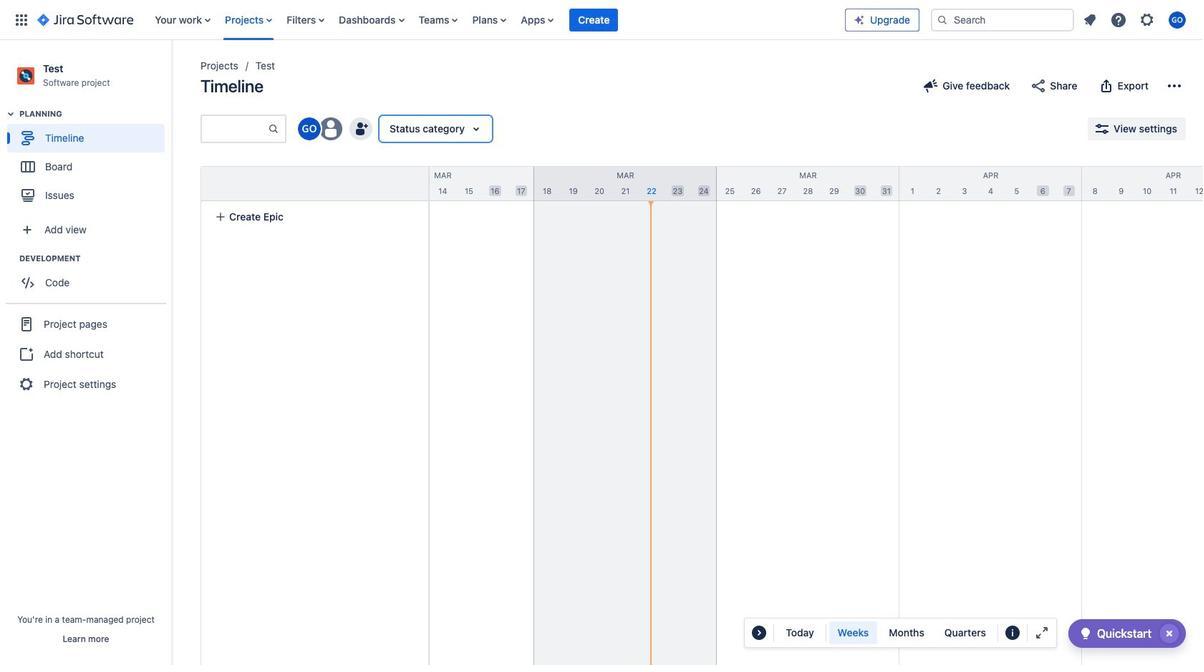 Task type: locate. For each thing, give the bounding box(es) containing it.
2 heading from the top
[[19, 253, 171, 264]]

5 column header from the left
[[900, 167, 1082, 201]]

banner
[[0, 0, 1203, 40]]

primary element
[[9, 0, 845, 40]]

None search field
[[931, 8, 1074, 31]]

0 horizontal spatial list
[[148, 0, 845, 40]]

sidebar element
[[0, 40, 172, 665]]

heading
[[19, 108, 171, 120], [19, 253, 171, 264]]

row group inside timeline "grid"
[[201, 166, 428, 201]]

development image
[[2, 250, 19, 267]]

6 column header from the left
[[1082, 167, 1203, 201]]

list item
[[570, 0, 618, 40]]

column header
[[169, 167, 352, 201], [352, 167, 534, 201], [534, 167, 717, 201], [717, 167, 900, 201], [900, 167, 1082, 201], [1082, 167, 1203, 201]]

group
[[7, 108, 171, 214], [7, 253, 171, 302], [6, 303, 166, 405], [829, 622, 995, 645]]

Search field
[[931, 8, 1074, 31]]

jira software image
[[37, 11, 133, 28], [37, 11, 133, 28]]

row group
[[201, 166, 428, 201]]

1 vertical spatial heading
[[19, 253, 171, 264]]

1 heading from the top
[[19, 108, 171, 120]]

1 horizontal spatial list
[[1077, 7, 1195, 33]]

row
[[201, 167, 428, 201]]

legend image
[[1004, 625, 1021, 642]]

notifications image
[[1082, 11, 1099, 28]]

row inside row group
[[201, 167, 428, 201]]

4 column header from the left
[[717, 167, 900, 201]]

0 vertical spatial heading
[[19, 108, 171, 120]]

settings image
[[1139, 11, 1156, 28]]

list
[[148, 0, 845, 40], [1077, 7, 1195, 33]]

heading for planning image
[[19, 108, 171, 120]]



Task type: describe. For each thing, give the bounding box(es) containing it.
heading for development image
[[19, 253, 171, 264]]

check image
[[1077, 625, 1094, 642]]

help image
[[1110, 11, 1127, 28]]

3 column header from the left
[[534, 167, 717, 201]]

timeline grid
[[169, 166, 1203, 665]]

2 column header from the left
[[352, 167, 534, 201]]

appswitcher icon image
[[13, 11, 30, 28]]

your profile and settings image
[[1169, 11, 1186, 28]]

add people image
[[352, 120, 370, 138]]

enter full screen image
[[1033, 625, 1051, 642]]

Search timeline text field
[[202, 116, 268, 142]]

sidebar navigation image
[[156, 57, 188, 86]]

dismiss quickstart image
[[1158, 622, 1181, 645]]

search image
[[937, 14, 948, 25]]

1 column header from the left
[[169, 167, 352, 201]]

planning image
[[2, 105, 19, 123]]



Task type: vqa. For each thing, say whether or not it's contained in the screenshot.
'check' image on the right of page
yes



